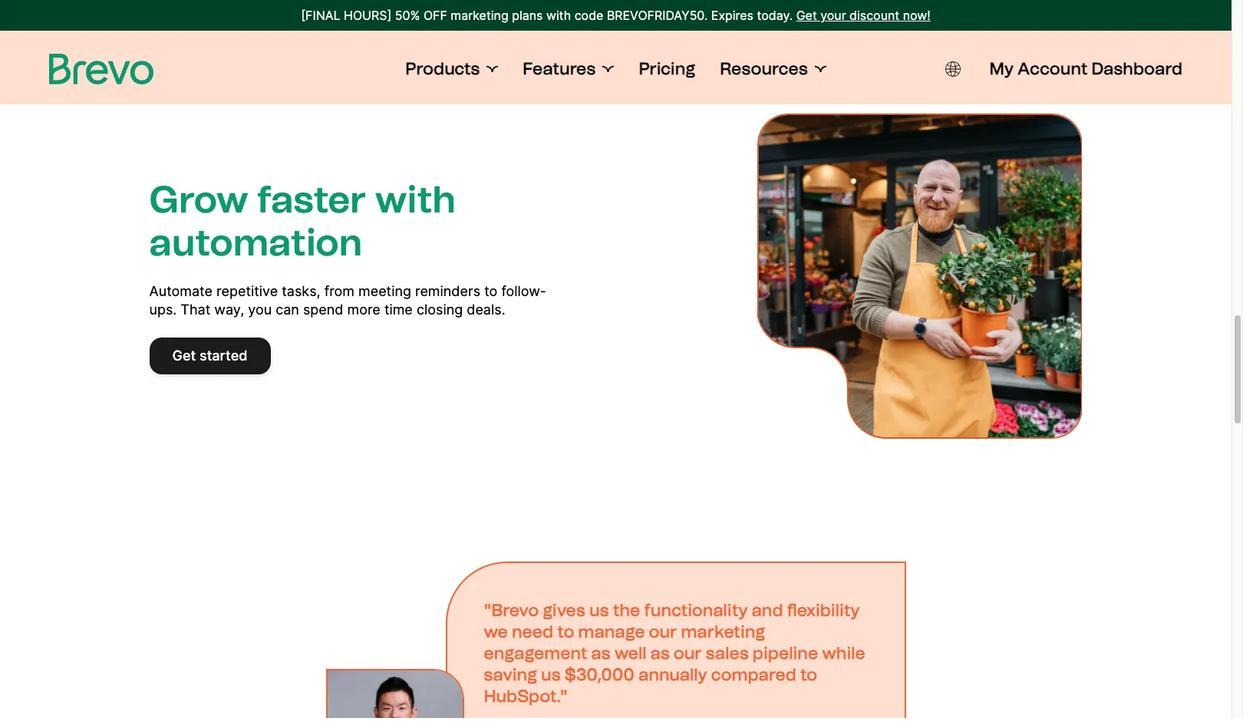 Task type: vqa. For each thing, say whether or not it's contained in the screenshot.
reliable
no



Task type: describe. For each thing, give the bounding box(es) containing it.
dashboard
[[1092, 58, 1182, 79]]

get your discount now! link
[[796, 6, 931, 25]]

random image
[[757, 114, 1082, 439]]

"brevo
[[484, 600, 539, 621]]

way,
[[214, 302, 244, 318]]

automate repetitive tasks, from meeting reminders to follow- ups. that way, you can spend more time closing deals.
[[149, 283, 546, 318]]

$30,000
[[565, 665, 635, 685]]

spend
[[303, 302, 343, 318]]

hours]
[[344, 8, 391, 23]]

started
[[200, 348, 247, 364]]

1 vertical spatial us
[[541, 665, 561, 685]]

sales
[[706, 643, 749, 664]]

account
[[1018, 58, 1088, 79]]

your
[[820, 8, 846, 23]]

0 vertical spatial get
[[796, 8, 817, 23]]

time
[[384, 302, 413, 318]]

plans
[[512, 8, 543, 23]]

products link
[[405, 58, 498, 80]]

gives
[[543, 600, 585, 621]]

brevo image
[[49, 54, 153, 84]]

faster
[[257, 177, 366, 222]]

more
[[347, 302, 380, 318]]

closing
[[417, 302, 463, 318]]

pipeline
[[753, 643, 818, 664]]

hubspot."
[[484, 686, 568, 707]]

you
[[248, 302, 272, 318]]

to inside automate repetitive tasks, from meeting reminders to follow- ups. that way, you can spend more time closing deals.
[[484, 283, 497, 299]]

we
[[484, 622, 508, 642]]

features
[[523, 58, 596, 79]]

manage
[[578, 622, 645, 642]]

the
[[613, 600, 640, 621]]

50%
[[395, 8, 420, 23]]

testimonial image
[[326, 669, 464, 718]]

annually
[[639, 665, 707, 685]]

saving
[[484, 665, 537, 685]]

can
[[276, 302, 299, 318]]

follow-
[[501, 283, 546, 299]]

today.
[[757, 8, 793, 23]]

while
[[822, 643, 865, 664]]

1 vertical spatial to
[[557, 622, 574, 642]]

deals.
[[467, 302, 505, 318]]

0 vertical spatial our
[[649, 622, 677, 642]]

automate
[[149, 283, 213, 299]]

my account dashboard
[[990, 58, 1182, 79]]

ups.
[[149, 302, 177, 318]]



Task type: locate. For each thing, give the bounding box(es) containing it.
to down pipeline
[[800, 665, 817, 685]]

our
[[649, 622, 677, 642], [674, 643, 702, 664]]

our down functionality
[[649, 622, 677, 642]]

my
[[990, 58, 1014, 79]]

1 horizontal spatial to
[[557, 622, 574, 642]]

1 horizontal spatial get
[[796, 8, 817, 23]]

automation
[[149, 220, 362, 265]]

[final
[[301, 8, 340, 23]]

meeting
[[358, 283, 411, 299]]

as
[[591, 643, 610, 664], [650, 643, 670, 664]]

that
[[181, 302, 210, 318]]

pricing link
[[639, 58, 695, 80]]

2 vertical spatial to
[[800, 665, 817, 685]]

code
[[574, 8, 603, 23]]

expires
[[711, 8, 754, 23]]

off
[[423, 8, 447, 23]]

to down 'gives'
[[557, 622, 574, 642]]

marketing
[[451, 8, 508, 23], [681, 622, 765, 642]]

1 as from the left
[[591, 643, 610, 664]]

us down engagement
[[541, 665, 561, 685]]

0 horizontal spatial get
[[172, 348, 196, 364]]

tasks,
[[282, 283, 320, 299]]

marketing right off
[[451, 8, 508, 23]]

0 horizontal spatial as
[[591, 643, 610, 664]]

functionality
[[644, 600, 748, 621]]

get left your
[[796, 8, 817, 23]]

products
[[405, 58, 480, 79]]

0 horizontal spatial marketing
[[451, 8, 508, 23]]

0 vertical spatial us
[[589, 600, 609, 621]]

resources
[[720, 58, 808, 79]]

and
[[752, 600, 783, 621]]

my account dashboard link
[[990, 58, 1182, 80]]

compared
[[711, 665, 796, 685]]

grow
[[149, 177, 248, 222]]

1 horizontal spatial marketing
[[681, 622, 765, 642]]

discount
[[850, 8, 899, 23]]

grow faster with automation
[[149, 177, 456, 265]]

features link
[[523, 58, 614, 80]]

our up annually
[[674, 643, 702, 664]]

get started button
[[149, 338, 270, 374]]

1 vertical spatial marketing
[[681, 622, 765, 642]]

now!
[[903, 8, 931, 23]]

engagement
[[484, 643, 587, 664]]

us up manage
[[589, 600, 609, 621]]

get inside get started button
[[172, 348, 196, 364]]

button image
[[945, 61, 960, 77]]

pricing
[[639, 58, 695, 79]]

to
[[484, 283, 497, 299], [557, 622, 574, 642], [800, 665, 817, 685]]

1 horizontal spatial us
[[589, 600, 609, 621]]

from
[[324, 283, 354, 299]]

get started
[[172, 348, 247, 364]]

1 horizontal spatial with
[[546, 8, 571, 23]]

0 vertical spatial to
[[484, 283, 497, 299]]

0 horizontal spatial with
[[375, 177, 456, 222]]

well
[[614, 643, 647, 664]]

1 vertical spatial with
[[375, 177, 456, 222]]

0 vertical spatial marketing
[[451, 8, 508, 23]]

resources link
[[720, 58, 826, 80]]

need
[[512, 622, 553, 642]]

as up annually
[[650, 643, 670, 664]]

1 horizontal spatial as
[[650, 643, 670, 664]]

marketing inside "brevo gives us the functionality and flexibility we need to manage our marketing engagement as well as our sales pipeline while saving us $30,000 annually compared to hubspot."
[[681, 622, 765, 642]]

brevofriday50.
[[607, 8, 708, 23]]

0 horizontal spatial us
[[541, 665, 561, 685]]

0 horizontal spatial to
[[484, 283, 497, 299]]

marketing up sales
[[681, 622, 765, 642]]

reminders
[[415, 283, 480, 299]]

get left started
[[172, 348, 196, 364]]

0 vertical spatial with
[[546, 8, 571, 23]]

to up deals.
[[484, 283, 497, 299]]

[final hours] 50% off marketing plans with code brevofriday50. expires today. get your discount now!
[[301, 8, 931, 23]]

as up '$30,000'
[[591, 643, 610, 664]]

"brevo gives us the functionality and flexibility we need to manage our marketing engagement as well as our sales pipeline while saving us $30,000 annually compared to hubspot."
[[484, 600, 865, 707]]

2 horizontal spatial to
[[800, 665, 817, 685]]

with inside grow faster with automation
[[375, 177, 456, 222]]

get
[[796, 8, 817, 23], [172, 348, 196, 364]]

repetitive
[[216, 283, 278, 299]]

2 as from the left
[[650, 643, 670, 664]]

us
[[589, 600, 609, 621], [541, 665, 561, 685]]

1 vertical spatial get
[[172, 348, 196, 364]]

flexibility
[[787, 600, 860, 621]]

1 vertical spatial our
[[674, 643, 702, 664]]

with
[[546, 8, 571, 23], [375, 177, 456, 222]]



